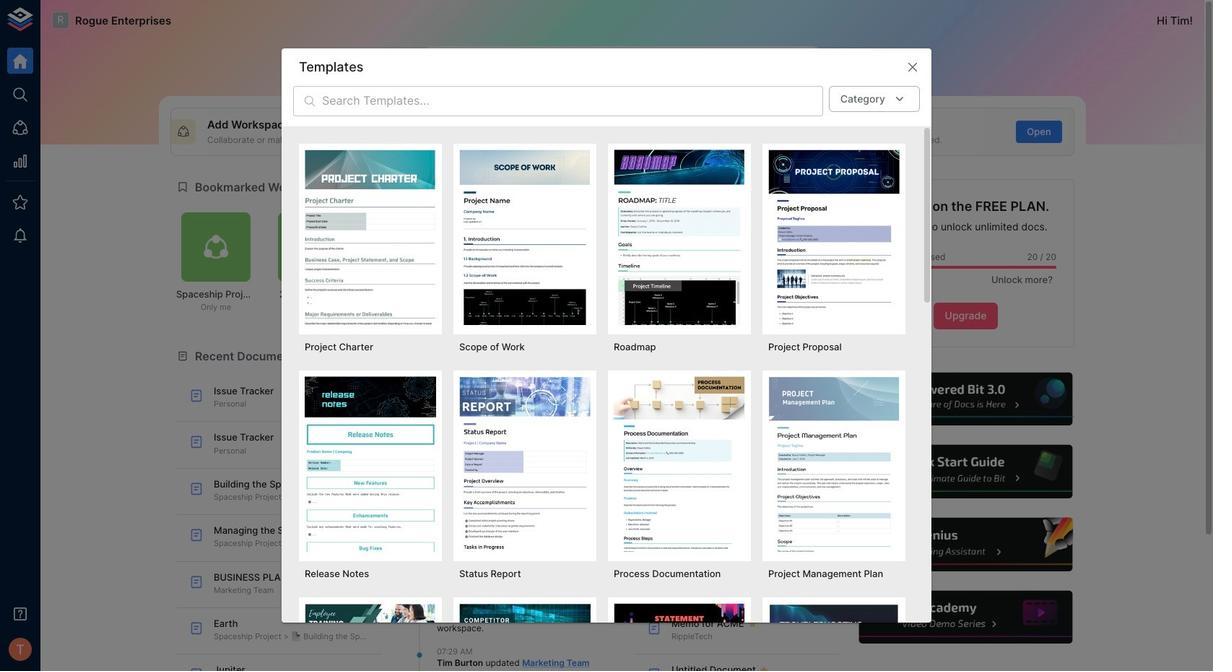 Task type: describe. For each thing, give the bounding box(es) containing it.
project management plan image
[[769, 376, 900, 552]]

competitor research report image
[[460, 603, 591, 671]]

2 help image from the top
[[858, 443, 1075, 501]]

roadmap image
[[614, 150, 746, 325]]

4 help image from the top
[[858, 589, 1075, 646]]

project charter image
[[305, 150, 436, 325]]

employee training manual image
[[305, 603, 436, 671]]

1 help image from the top
[[858, 370, 1075, 428]]

process documentation image
[[614, 376, 746, 552]]



Task type: locate. For each thing, give the bounding box(es) containing it.
Search Templates... text field
[[322, 86, 824, 116]]

release notes image
[[305, 376, 436, 552]]

troubleshooting guide image
[[769, 603, 900, 671]]

help image
[[858, 370, 1075, 428], [858, 443, 1075, 501], [858, 516, 1075, 573], [858, 589, 1075, 646]]

project proposal image
[[769, 150, 900, 325]]

statement of work image
[[614, 603, 746, 671]]

3 help image from the top
[[858, 516, 1075, 573]]

status report image
[[460, 376, 591, 552]]

scope of work image
[[460, 150, 591, 325]]

dialog
[[282, 48, 932, 671]]



Task type: vqa. For each thing, say whether or not it's contained in the screenshot.
T button
no



